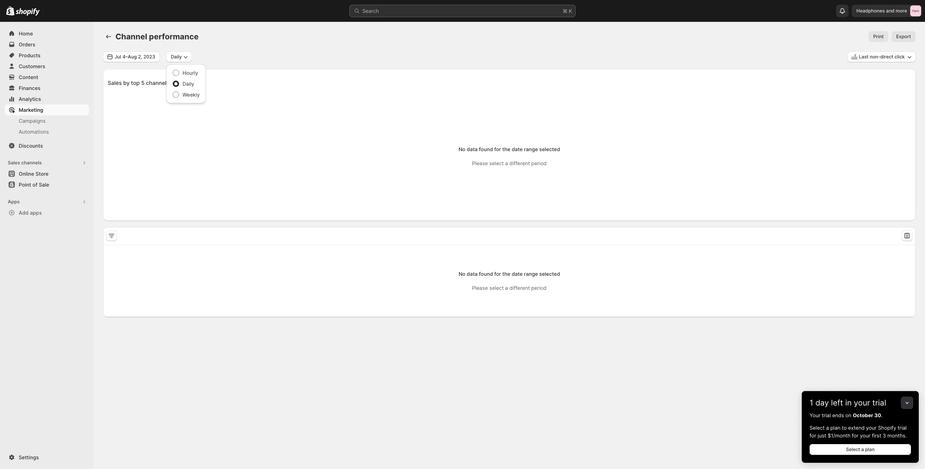 Task type: locate. For each thing, give the bounding box(es) containing it.
select a plan link
[[810, 445, 912, 456]]

1 horizontal spatial trial
[[873, 399, 887, 408]]

settings
[[19, 455, 39, 461]]

1 vertical spatial different
[[510, 285, 530, 292]]

1 please select a different period from the top
[[472, 160, 547, 167]]

select for select a plan to extend your shopify trial for just $1/month for your first 3 months.
[[810, 425, 825, 432]]

0 vertical spatial range
[[524, 146, 538, 153]]

point
[[19, 182, 31, 188]]

channels inside button
[[21, 160, 42, 166]]

select
[[810, 425, 825, 432], [847, 447, 861, 453]]

by
[[123, 80, 130, 86]]

last
[[860, 54, 869, 60]]

please select a different period
[[472, 160, 547, 167], [472, 285, 547, 292]]

select down select a plan to extend your shopify trial for just $1/month for your first 3 months.
[[847, 447, 861, 453]]

0 vertical spatial trial
[[873, 399, 887, 408]]

1 period from the top
[[532, 160, 547, 167]]

plan
[[831, 425, 841, 432], [866, 447, 875, 453]]

0 vertical spatial select
[[810, 425, 825, 432]]

sales inside sales channels button
[[8, 160, 20, 166]]

trial up the 30
[[873, 399, 887, 408]]

ends
[[833, 413, 845, 419]]

2023
[[144, 54, 155, 60]]

1 vertical spatial no
[[459, 271, 466, 277]]

channels right 5 at the top left
[[146, 80, 170, 86]]

your left first
[[860, 433, 871, 439]]

1
[[810, 399, 814, 408]]

2,
[[138, 54, 142, 60]]

2 horizontal spatial trial
[[898, 425, 907, 432]]

1 vertical spatial found
[[479, 271, 493, 277]]

1 horizontal spatial sales
[[108, 80, 122, 86]]

2 vertical spatial your
[[860, 433, 871, 439]]

add apps
[[19, 210, 42, 216]]

0 horizontal spatial sales
[[8, 160, 20, 166]]

1 no from the top
[[459, 146, 466, 153]]

sales for sales channels
[[8, 160, 20, 166]]

0 vertical spatial the
[[503, 146, 511, 153]]

period
[[532, 160, 547, 167], [532, 285, 547, 292]]

k
[[569, 8, 572, 14]]

30
[[875, 413, 882, 419]]

point of sale
[[19, 182, 49, 188]]

plan up $1/month
[[831, 425, 841, 432]]

your
[[854, 399, 871, 408], [867, 425, 877, 432], [860, 433, 871, 439]]

1 vertical spatial the
[[503, 271, 511, 277]]

orders link
[[5, 39, 89, 50]]

0 vertical spatial please select a different period
[[472, 160, 547, 167]]

0 vertical spatial no data found for the date range selected
[[459, 146, 560, 153]]

range
[[524, 146, 538, 153], [524, 271, 538, 277]]

0 horizontal spatial plan
[[831, 425, 841, 432]]

1 vertical spatial trial
[[822, 413, 831, 419]]

1 vertical spatial data
[[467, 271, 478, 277]]

0 horizontal spatial daily
[[171, 54, 182, 60]]

1 vertical spatial selected
[[540, 271, 560, 277]]

0 vertical spatial daily
[[171, 54, 182, 60]]

sales
[[108, 80, 122, 86], [8, 160, 20, 166]]

0 vertical spatial plan
[[831, 425, 841, 432]]

point of sale button
[[0, 180, 94, 190]]

0 horizontal spatial channels
[[21, 160, 42, 166]]

headphones and more
[[857, 8, 908, 14]]

sales channels button
[[5, 158, 89, 169]]

no
[[459, 146, 466, 153], [459, 271, 466, 277]]

0 vertical spatial date
[[512, 146, 523, 153]]

home link
[[5, 28, 89, 39]]

2 range from the top
[[524, 271, 538, 277]]

1 vertical spatial sales
[[8, 160, 20, 166]]

content
[[19, 74, 38, 80]]

no data found for the date range selected
[[459, 146, 560, 153], [459, 271, 560, 277]]

1 horizontal spatial plan
[[866, 447, 875, 453]]

jul 4–aug 2, 2023
[[115, 54, 155, 60]]

2 no data found for the date range selected from the top
[[459, 271, 560, 277]]

trial right your
[[822, 413, 831, 419]]

0 vertical spatial channels
[[146, 80, 170, 86]]

⌘ k
[[563, 8, 572, 14]]

0 vertical spatial select
[[490, 160, 504, 167]]

1 different from the top
[[510, 160, 530, 167]]

apps
[[8, 199, 20, 205]]

0 vertical spatial different
[[510, 160, 530, 167]]

1 horizontal spatial select
[[847, 447, 861, 453]]

october
[[853, 413, 874, 419]]

search
[[363, 8, 379, 14]]

top
[[131, 80, 140, 86]]

daily button
[[166, 52, 192, 62]]

0 horizontal spatial trial
[[822, 413, 831, 419]]

select for select a plan
[[847, 447, 861, 453]]

1 vertical spatial date
[[512, 271, 523, 277]]

trial up "months."
[[898, 425, 907, 432]]

for
[[495, 146, 501, 153], [495, 271, 501, 277], [810, 433, 817, 439], [852, 433, 859, 439]]

0 vertical spatial data
[[467, 146, 478, 153]]

0 vertical spatial no
[[459, 146, 466, 153]]

plan for select a plan to extend your shopify trial for just $1/month for your first 3 months.
[[831, 425, 841, 432]]

of
[[33, 182, 37, 188]]

1 vertical spatial daily
[[183, 81, 194, 87]]

daily down performance
[[171, 54, 182, 60]]

day
[[816, 399, 829, 408]]

2 different from the top
[[510, 285, 530, 292]]

channels
[[146, 80, 170, 86], [21, 160, 42, 166]]

2 no from the top
[[459, 271, 466, 277]]

2 vertical spatial trial
[[898, 425, 907, 432]]

please
[[472, 160, 488, 167], [472, 285, 488, 292]]

0 vertical spatial selected
[[540, 146, 560, 153]]

1 vertical spatial your
[[867, 425, 877, 432]]

0 vertical spatial period
[[532, 160, 547, 167]]

add apps button
[[5, 208, 89, 219]]

content link
[[5, 72, 89, 83]]

sales inside sales by top 5 channels over time dropdown button
[[108, 80, 122, 86]]

your
[[810, 413, 821, 419]]

analytics
[[19, 96, 41, 102]]

trial inside dropdown button
[[873, 399, 887, 408]]

0 vertical spatial please
[[472, 160, 488, 167]]

1 vertical spatial select
[[847, 447, 861, 453]]

your inside 1 day left in your trial dropdown button
[[854, 399, 871, 408]]

sales up online
[[8, 160, 20, 166]]

plan down first
[[866, 447, 875, 453]]

1 vertical spatial no data found for the date range selected
[[459, 271, 560, 277]]

1 day left in your trial
[[810, 399, 887, 408]]

1 range from the top
[[524, 146, 538, 153]]

plan for select a plan
[[866, 447, 875, 453]]

1 vertical spatial please select a different period
[[472, 285, 547, 292]]

1 vertical spatial channels
[[21, 160, 42, 166]]

daily
[[171, 54, 182, 60], [183, 81, 194, 87]]

channels up online store
[[21, 160, 42, 166]]

1 vertical spatial plan
[[866, 447, 875, 453]]

your up october
[[854, 399, 871, 408]]

daily down "hourly"
[[183, 81, 194, 87]]

select up just
[[810, 425, 825, 432]]

customers
[[19, 63, 45, 69]]

.
[[882, 413, 883, 419]]

1 vertical spatial select
[[490, 285, 504, 292]]

0 vertical spatial found
[[479, 146, 493, 153]]

sales for sales by top 5 channels over time
[[108, 80, 122, 86]]

1 the from the top
[[503, 146, 511, 153]]

sales left by
[[108, 80, 122, 86]]

select a plan to extend your shopify trial for just $1/month for your first 3 months.
[[810, 425, 907, 439]]

data
[[467, 146, 478, 153], [467, 271, 478, 277]]

2 please from the top
[[472, 285, 488, 292]]

plan inside select a plan to extend your shopify trial for just $1/month for your first 3 months.
[[831, 425, 841, 432]]

1 vertical spatial period
[[532, 285, 547, 292]]

online store link
[[5, 169, 89, 180]]

2 selected from the top
[[540, 271, 560, 277]]

0 vertical spatial your
[[854, 399, 871, 408]]

1 horizontal spatial channels
[[146, 80, 170, 86]]

more
[[896, 8, 908, 14]]

channels inside dropdown button
[[146, 80, 170, 86]]

trial
[[873, 399, 887, 408], [822, 413, 831, 419], [898, 425, 907, 432]]

1 vertical spatial please
[[472, 285, 488, 292]]

0 horizontal spatial select
[[810, 425, 825, 432]]

the
[[503, 146, 511, 153], [503, 271, 511, 277]]

1 vertical spatial range
[[524, 271, 538, 277]]

different
[[510, 160, 530, 167], [510, 285, 530, 292]]

your up first
[[867, 425, 877, 432]]

finances
[[19, 85, 41, 91]]

jul
[[115, 54, 121, 60]]

0 vertical spatial sales
[[108, 80, 122, 86]]

select inside select a plan to extend your shopify trial for just $1/month for your first 3 months.
[[810, 425, 825, 432]]



Task type: describe. For each thing, give the bounding box(es) containing it.
to
[[842, 425, 847, 432]]

1 data from the top
[[467, 146, 478, 153]]

sales by top 5 channels over time
[[108, 80, 195, 86]]

products link
[[5, 50, 89, 61]]

print
[[874, 34, 884, 39]]

1 please from the top
[[472, 160, 488, 167]]

sales by top 5 channels over time button
[[103, 77, 209, 90]]

trial inside select a plan to extend your shopify trial for just $1/month for your first 3 months.
[[898, 425, 907, 432]]

2 the from the top
[[503, 271, 511, 277]]

3
[[883, 433, 887, 439]]

non-
[[870, 54, 881, 60]]

1 found from the top
[[479, 146, 493, 153]]

last non-direct click button
[[848, 52, 916, 62]]

weekly
[[183, 92, 200, 98]]

headphones and more image
[[911, 5, 922, 16]]

direct
[[881, 54, 894, 60]]

shopify image
[[6, 6, 15, 16]]

extend
[[849, 425, 865, 432]]

store
[[36, 171, 49, 177]]

1 date from the top
[[512, 146, 523, 153]]

select a plan
[[847, 447, 875, 453]]

2 period from the top
[[532, 285, 547, 292]]

campaigns link
[[5, 116, 89, 126]]

just
[[818, 433, 827, 439]]

daily inside dropdown button
[[171, 54, 182, 60]]

analytics link
[[5, 94, 89, 105]]

channel performance
[[116, 32, 199, 41]]

export
[[897, 34, 912, 39]]

1 selected from the top
[[540, 146, 560, 153]]

marketing
[[19, 107, 43, 113]]

2 data from the top
[[467, 271, 478, 277]]

sales channels
[[8, 160, 42, 166]]

automations link
[[5, 126, 89, 137]]

4–aug
[[123, 54, 137, 60]]

in
[[846, 399, 852, 408]]

2 found from the top
[[479, 271, 493, 277]]

headphones
[[857, 8, 885, 14]]

automations
[[19, 129, 49, 135]]

campaigns
[[19, 118, 46, 124]]

last non-direct click
[[860, 54, 905, 60]]

first
[[872, 433, 882, 439]]

months.
[[888, 433, 907, 439]]

online store
[[19, 171, 49, 177]]

performance
[[149, 32, 199, 41]]

1 day left in your trial button
[[802, 392, 919, 408]]

settings link
[[5, 453, 89, 464]]

sale
[[39, 182, 49, 188]]

left
[[832, 399, 844, 408]]

online store button
[[0, 169, 94, 180]]

1 no data found for the date range selected from the top
[[459, 146, 560, 153]]

a inside select a plan to extend your shopify trial for just $1/month for your first 3 months.
[[827, 425, 829, 432]]

apps
[[30, 210, 42, 216]]

hourly
[[183, 70, 198, 76]]

finances link
[[5, 83, 89, 94]]

print button
[[869, 31, 889, 42]]

channel
[[116, 32, 147, 41]]

1 horizontal spatial daily
[[183, 81, 194, 87]]

click
[[895, 54, 905, 60]]

2 please select a different period from the top
[[472, 285, 547, 292]]

2 date from the top
[[512, 271, 523, 277]]

export button
[[892, 31, 916, 42]]

2 select from the top
[[490, 285, 504, 292]]

5
[[141, 80, 145, 86]]

apps button
[[5, 197, 89, 208]]

your trial ends on october 30 .
[[810, 413, 883, 419]]

point of sale link
[[5, 180, 89, 190]]

time
[[184, 80, 195, 86]]

shopify image
[[16, 8, 40, 16]]

home
[[19, 30, 33, 37]]

1 select from the top
[[490, 160, 504, 167]]

over
[[171, 80, 183, 86]]

$1/month
[[828, 433, 851, 439]]

1 day left in your trial element
[[802, 412, 919, 464]]

and
[[887, 8, 895, 14]]

discounts link
[[5, 140, 89, 151]]

discounts
[[19, 143, 43, 149]]

marketing link
[[5, 105, 89, 116]]

products
[[19, 52, 41, 59]]

customers link
[[5, 61, 89, 72]]

on
[[846, 413, 852, 419]]

orders
[[19, 41, 35, 48]]

jul 4–aug 2, 2023 button
[[103, 52, 160, 62]]

online
[[19, 171, 34, 177]]

shopify
[[879, 425, 897, 432]]

add
[[19, 210, 29, 216]]



Task type: vqa. For each thing, say whether or not it's contained in the screenshot.
"Next" icon
no



